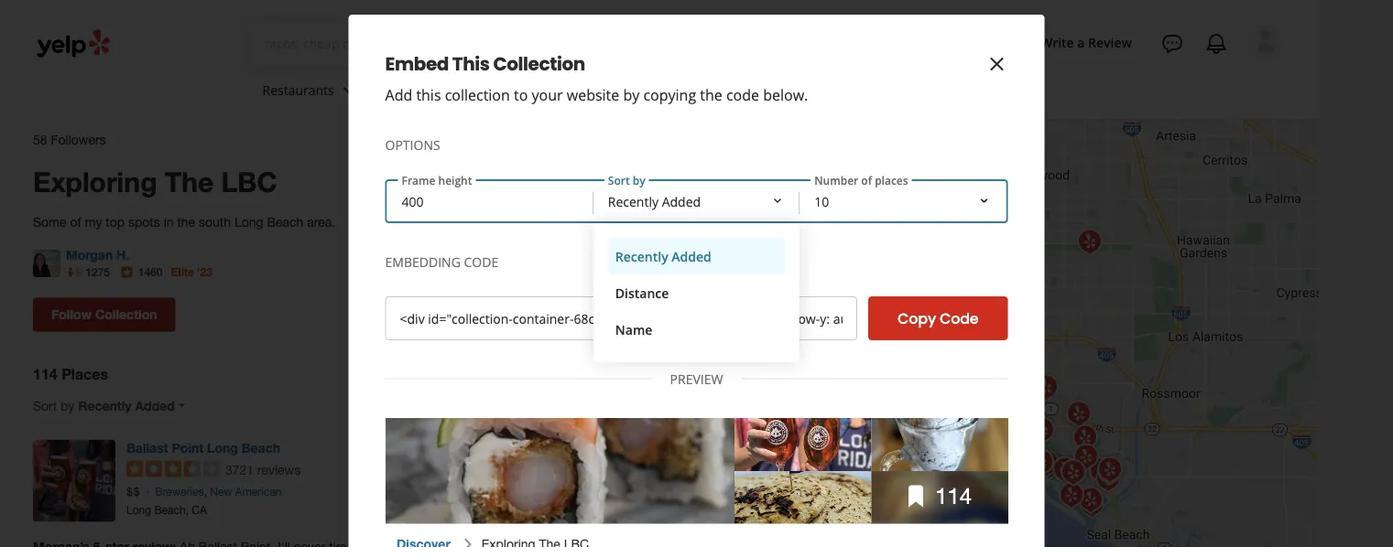 Task type: vqa. For each thing, say whether or not it's contained in the screenshot.
the Home Services link
no



Task type: describe. For each thing, give the bounding box(es) containing it.
your
[[532, 85, 563, 105]]

embedding code
[[385, 253, 499, 271]]

point
[[172, 441, 204, 456]]

400 number field
[[387, 181, 593, 222]]

recently added
[[615, 248, 712, 265]]

follow collection button
[[33, 298, 175, 332]]

area.
[[307, 215, 335, 230]]

tacos, cheap dinner, Max's text field
[[265, 34, 523, 52]]

add this collection to your website by copying the code below.
[[385, 85, 808, 105]]

ca
[[192, 504, 207, 517]]

'23
[[197, 266, 212, 279]]

breweries link
[[155, 486, 204, 499]]

add
[[385, 85, 412, 105]]

top
[[106, 215, 125, 230]]

code
[[726, 85, 759, 105]]

distance button
[[608, 275, 785, 311]]

recently inside button
[[615, 248, 668, 265]]

embed collection link
[[525, 299, 627, 314]]

Sort by field
[[593, 181, 800, 363]]

followers
[[51, 132, 106, 147]]

follow collection
[[51, 307, 157, 322]]

write a review
[[1041, 34, 1132, 51]]

embed this collection
[[385, 51, 585, 77]]

a
[[1078, 34, 1085, 51]]

exploring
[[33, 165, 157, 198]]

58
[[33, 132, 47, 147]]

embed for embed this collection
[[385, 51, 449, 77]]

ballast point long beach
[[126, 441, 280, 456]]

collection up report collection link on the left bottom of the page
[[569, 299, 627, 314]]

embed for embed collection report collection
[[525, 299, 566, 314]]

in
[[164, 215, 174, 230]]

collection inside button
[[95, 307, 157, 322]]

copying
[[643, 85, 696, 105]]

ballast point long beach image
[[33, 440, 115, 523]]

by inside embed this collection dialog
[[623, 85, 640, 105]]

some of my top spots in the south long beach area.
[[33, 215, 335, 230]]

american
[[235, 486, 282, 499]]

0 horizontal spatial recently
[[78, 399, 132, 414]]

embedding
[[385, 253, 461, 271]]

Number of places field
[[800, 181, 1006, 222]]

collection inside dialog
[[493, 51, 585, 77]]

beach,
[[154, 504, 189, 517]]

lbc
[[221, 165, 277, 198]]

3721
[[225, 463, 254, 478]]

write
[[1041, 34, 1074, 51]]

morgan h.
[[66, 248, 129, 263]]

58 followers
[[33, 132, 106, 147]]

collection down embed collection link
[[569, 315, 627, 330]]

website
[[567, 85, 619, 105]]

morgan h. link
[[66, 248, 129, 263]]

long beach, ca
[[126, 504, 207, 517]]

  text field
[[385, 297, 858, 341]]

ballast
[[126, 441, 168, 456]]

this
[[452, 51, 490, 77]]

0 vertical spatial beach
[[267, 215, 304, 230]]

report collection link
[[527, 315, 627, 330]]



Task type: locate. For each thing, give the bounding box(es) containing it.
0 vertical spatial recently
[[615, 248, 668, 265]]

1 vertical spatial recently
[[78, 399, 132, 414]]

1 vertical spatial long
[[207, 441, 238, 456]]

recently
[[615, 248, 668, 265], [78, 399, 132, 414]]

1 horizontal spatial embed
[[525, 299, 566, 314]]

options
[[385, 136, 440, 153]]

copy code button
[[869, 297, 1008, 341]]

beach left area.
[[267, 215, 304, 230]]

sort
[[33, 399, 57, 414]]

code
[[464, 253, 499, 271], [940, 309, 979, 329]]

breweries
[[155, 486, 204, 499]]

ballast point long beach link
[[126, 441, 280, 456]]

  text field
[[265, 34, 523, 54]]

the left the code
[[700, 85, 723, 105]]

0 horizontal spatial by
[[61, 399, 75, 414]]

embed up this at the top left of the page
[[385, 51, 449, 77]]

below.
[[763, 85, 808, 105]]

0 vertical spatial the
[[700, 85, 723, 105]]

collection down "1460"
[[95, 307, 157, 322]]

preview
[[670, 371, 723, 388]]

0 vertical spatial added
[[672, 248, 712, 265]]

collection up your
[[493, 51, 585, 77]]

embed inside dialog
[[385, 51, 449, 77]]

reviews
[[257, 463, 301, 478]]

h.
[[116, 248, 129, 263]]

code for embedding code
[[464, 253, 499, 271]]

copy code
[[898, 309, 979, 329]]

to
[[514, 85, 528, 105]]

114 places
[[33, 366, 108, 384]]

1 vertical spatial beach
[[242, 441, 280, 456]]

1275
[[86, 266, 110, 279]]

copy
[[898, 309, 936, 329]]

by right sort
[[61, 399, 75, 414]]

3721 reviews
[[225, 463, 301, 478]]

recently added button
[[608, 238, 785, 275]]

follow
[[51, 307, 92, 322]]

added
[[672, 248, 712, 265], [135, 399, 175, 414]]

places
[[61, 366, 108, 384]]

0 vertical spatial code
[[464, 253, 499, 271]]

1460
[[138, 266, 163, 279]]

the
[[700, 85, 723, 105], [177, 215, 195, 230]]

the inside embed this collection dialog
[[700, 85, 723, 105]]

beach up 3721 reviews
[[242, 441, 280, 456]]

beach
[[267, 215, 304, 230], [242, 441, 280, 456]]

morgan
[[66, 248, 113, 263]]

3.5 star rating image
[[126, 461, 220, 478]]

embed collection report collection
[[525, 299, 627, 330]]

exploring the lbc
[[33, 165, 277, 198]]

1 horizontal spatial recently
[[615, 248, 668, 265]]

long up 3721
[[207, 441, 238, 456]]

1 horizontal spatial added
[[672, 248, 712, 265]]

south
[[199, 215, 231, 230]]

,
[[204, 486, 207, 499]]

1 vertical spatial the
[[177, 215, 195, 230]]

added up distance button
[[672, 248, 712, 265]]

added inside the recently added button
[[672, 248, 712, 265]]

by
[[623, 85, 640, 105], [61, 399, 75, 414]]

my
[[85, 215, 102, 230]]

distance
[[615, 284, 669, 302]]

1 vertical spatial added
[[135, 399, 175, 414]]

notifications image
[[1206, 33, 1228, 55]]

sort by recently added
[[33, 399, 175, 414]]

notifications image
[[1206, 33, 1228, 55]]

embed up the report on the bottom left of the page
[[525, 299, 566, 314]]

0 horizontal spatial the
[[177, 215, 195, 230]]

long
[[234, 215, 263, 230], [207, 441, 238, 456], [126, 504, 151, 517]]

collection
[[445, 85, 510, 105]]

new american link
[[210, 486, 282, 499]]

map region
[[595, 0, 1393, 548]]

new
[[210, 486, 232, 499]]

name
[[615, 321, 653, 338]]

0 vertical spatial long
[[234, 215, 263, 230]]

added up ballast
[[135, 399, 175, 414]]

code inside button
[[940, 309, 979, 329]]

2 vertical spatial long
[[126, 504, 151, 517]]

the
[[165, 165, 214, 198]]

spots
[[128, 215, 160, 230]]

embed inside embed collection report collection
[[525, 299, 566, 314]]

1 vertical spatial embed
[[525, 299, 566, 314]]

long right south
[[234, 215, 263, 230]]

recently up the distance
[[615, 248, 668, 265]]

embed
[[385, 51, 449, 77], [525, 299, 566, 314]]

by right website
[[623, 85, 640, 105]]

elite '23 link
[[171, 266, 212, 279]]

write a review link
[[1033, 26, 1140, 59]]

1 horizontal spatial the
[[700, 85, 723, 105]]

name button
[[608, 311, 785, 348]]

the right in
[[177, 215, 195, 230]]

recently down places
[[78, 399, 132, 414]]

1 horizontal spatial code
[[940, 309, 979, 329]]

some
[[33, 215, 66, 230]]

morgan h. image
[[33, 250, 60, 277]]

report
[[527, 315, 566, 330]]

elite '23
[[171, 266, 212, 279]]

114
[[33, 366, 57, 384]]

collection
[[493, 51, 585, 77], [569, 299, 627, 314], [95, 307, 157, 322], [569, 315, 627, 330]]

embed this collection dialog
[[0, 0, 1393, 548]]

of
[[70, 215, 81, 230]]

code right copy
[[940, 309, 979, 329]]

review
[[1088, 34, 1132, 51]]

0 horizontal spatial embed
[[385, 51, 449, 77]]

messages image
[[1162, 33, 1184, 55], [1162, 33, 1184, 55]]

close image
[[986, 53, 1008, 75], [986, 53, 1008, 75]]

elite
[[171, 266, 194, 279]]

None search field
[[251, 22, 876, 66]]

long down $$
[[126, 504, 151, 517]]

0 vertical spatial embed
[[385, 51, 449, 77]]

1 horizontal spatial by
[[623, 85, 640, 105]]

code for copy code
[[940, 309, 979, 329]]

1 vertical spatial by
[[61, 399, 75, 414]]

breweries , new american
[[155, 486, 282, 499]]

this
[[416, 85, 441, 105]]

0 horizontal spatial added
[[135, 399, 175, 414]]

1 vertical spatial code
[[940, 309, 979, 329]]

0 horizontal spatial code
[[464, 253, 499, 271]]

code right embedding
[[464, 253, 499, 271]]

0 vertical spatial by
[[623, 85, 640, 105]]

$$
[[126, 486, 140, 499]]



